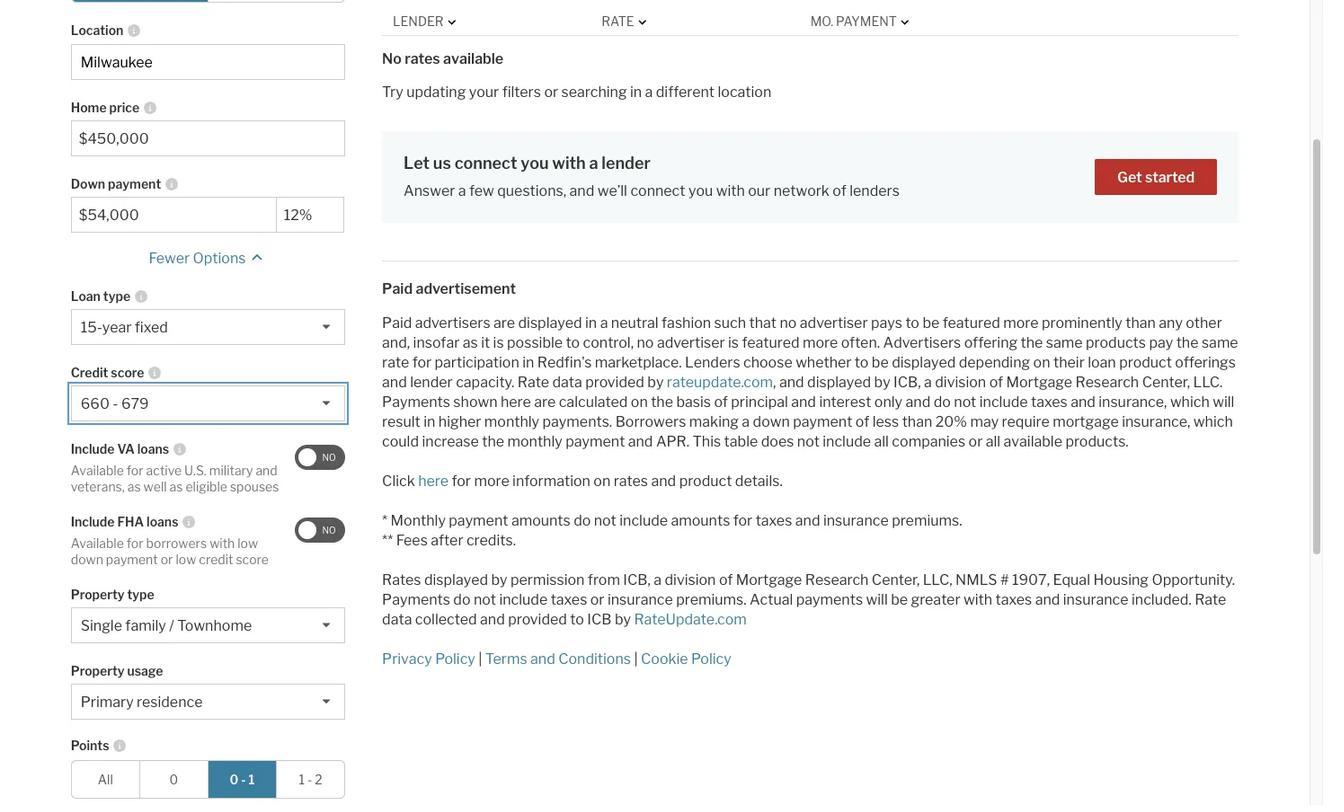 Task type: locate. For each thing, give the bounding box(es) containing it.
you left 'our'
[[689, 183, 713, 200]]

participation
[[435, 354, 519, 372]]

credits.
[[467, 533, 516, 550]]

greater
[[911, 592, 961, 609]]

1 vertical spatial type
[[127, 587, 154, 603]]

insurance down from
[[608, 592, 673, 609]]

2 horizontal spatial be
[[923, 315, 940, 332]]

all down less on the bottom right of page
[[874, 434, 889, 451]]

privacy policy | terms and conditions | cookie policy
[[382, 651, 732, 668]]

products
[[1086, 335, 1146, 352]]

include left va
[[71, 442, 115, 457]]

1 horizontal spatial division
[[935, 374, 987, 391]]

here down capacity. at the top left of page
[[501, 394, 531, 411]]

0 vertical spatial do
[[934, 394, 951, 411]]

as left well
[[127, 479, 141, 494]]

by inside paid advertisers are displayed in a neutral fashion such that no advertiser pays to be featured more prominently than any other and, insofar as it is possible to control, no advertiser is featured more often. advertisers offering the same products pay the same rate for participation in redfin's marketplace. lenders choose whether to be displayed depending on their loan product offerings and lender capacity. rate data provided by
[[648, 374, 664, 391]]

with down nmls
[[964, 592, 993, 609]]

all
[[874, 434, 889, 451], [986, 434, 1001, 451]]

insurance down equal
[[1063, 592, 1129, 609]]

amounts
[[512, 513, 571, 530], [671, 513, 730, 530]]

available inside 'available for active u.s. military and veterans, as well as eligible spouses'
[[71, 463, 124, 479]]

pay
[[1149, 335, 1174, 352]]

let us connect you with a lender
[[404, 153, 651, 172]]

1
[[249, 773, 255, 788], [299, 773, 305, 788]]

this
[[693, 434, 721, 451]]

data inside paid advertisers are displayed in a neutral fashion such that no advertiser pays to be featured more prominently than any other and, insofar as it is possible to control, no advertiser is featured more often. advertisers offering the same products pay the same rate for participation in redfin's marketplace. lenders choose whether to be displayed depending on their loan product offerings and lender capacity. rate data provided by
[[552, 374, 582, 391]]

payments inside rates displayed by permission from icb, a division of mortgage research center, llc, nmls # 1907, equal housing opportunity. payments do not include taxes or insurance premiums. actual payments will be greater with taxes and insurance included. rate data collected and provided to icb by
[[382, 592, 450, 609]]

with up questions,
[[552, 153, 586, 172]]

1 horizontal spatial -
[[241, 773, 246, 788]]

2 0 from the left
[[230, 773, 239, 788]]

you up questions,
[[521, 153, 549, 172]]

1 vertical spatial research
[[805, 572, 869, 589]]

0 vertical spatial type
[[103, 289, 130, 304]]

1 vertical spatial property
[[71, 664, 125, 679]]

neutral
[[611, 315, 659, 332]]

2 property from the top
[[71, 664, 125, 679]]

as left it
[[463, 335, 478, 352]]

1 left 2
[[299, 773, 305, 788]]

property up primary
[[71, 664, 125, 679]]

score inside available for borrowers with low down payment or low credit score
[[236, 552, 269, 567]]

1 horizontal spatial are
[[534, 394, 556, 411]]

1 vertical spatial are
[[534, 394, 556, 411]]

here inside , and displayed by icb, a division of mortgage research center, llc. payments shown here are calculated on the basis of principal and interest only and do not include taxes and insurance, which will result in higher monthly payments. borrowers making a down payment of less than 20% may require mortgage insurance, which could increase the monthly payment and apr. this table does not include all companies or all available products.
[[501, 394, 531, 411]]

1 horizontal spatial mortgage
[[1007, 374, 1073, 391]]

division inside rates displayed by permission from icb, a division of mortgage research center, llc, nmls # 1907, equal housing opportunity. payments do not include taxes or insurance premiums. actual payments will be greater with taxes and insurance included. rate data collected and provided to icb by
[[665, 572, 716, 589]]

and inside "* monthly payment amounts do not include amounts for taxes and insurance premiums. ** fees after credits."
[[796, 513, 820, 530]]

rate inside rate button
[[602, 14, 634, 29]]

by inside , and displayed by icb, a division of mortgage research center, llc. payments shown here are calculated on the basis of principal and interest only and do not include taxes and insurance, which will result in higher monthly payments. borrowers making a down payment of less than 20% may require mortgage insurance, which could increase the monthly payment and apr. this table does not include all companies or all available products.
[[875, 374, 891, 391]]

type right 'loan'
[[103, 289, 130, 304]]

1 vertical spatial available
[[1004, 434, 1063, 451]]

advertisers
[[883, 335, 961, 352]]

2 option group from the top
[[71, 761, 345, 800]]

same
[[1046, 335, 1083, 352], [1202, 335, 1239, 352]]

advertisers
[[415, 315, 491, 332]]

0 vertical spatial than
[[1126, 315, 1156, 332]]

- inside 1 - 2 option
[[307, 773, 312, 788]]

0 vertical spatial featured
[[943, 315, 1001, 332]]

1 vertical spatial provided
[[508, 612, 567, 629]]

0 vertical spatial property
[[71, 587, 125, 603]]

0 horizontal spatial -
[[113, 396, 118, 413]]

primary residence
[[81, 694, 203, 711]]

down inside available for borrowers with low down payment or low credit score
[[71, 552, 103, 567]]

2 include from the top
[[71, 515, 115, 530]]

payment down interest
[[793, 414, 853, 431]]

does
[[761, 434, 794, 451]]

include down veterans,
[[71, 515, 115, 530]]

or up icb
[[591, 592, 605, 609]]

or inside , and displayed by icb, a division of mortgage research center, llc. payments shown here are calculated on the basis of principal and interest only and do not include taxes and insurance, which will result in higher monthly payments. borrowers making a down payment of less than 20% may require mortgage insurance, which could increase the monthly payment and apr. this table does not include all companies or all available products.
[[969, 434, 983, 451]]

1 is from the left
[[493, 335, 504, 352]]

advertiser
[[800, 315, 868, 332], [657, 335, 725, 352]]

prominently
[[1042, 315, 1123, 332]]

low down 'spouses'
[[238, 536, 258, 551]]

to down often.
[[855, 354, 869, 372]]

State, City, County, ZIP search field
[[71, 44, 345, 80]]

displayed down after
[[424, 572, 488, 589]]

down
[[71, 176, 105, 192]]

1 vertical spatial rate
[[518, 374, 549, 391]]

0 horizontal spatial available
[[443, 50, 504, 67]]

equal
[[1053, 572, 1091, 589]]

making
[[689, 414, 739, 431]]

payment up 'credits.' on the left bottom
[[449, 513, 508, 530]]

here right click
[[418, 473, 449, 490]]

lender inside paid advertisers are displayed in a neutral fashion such that no advertiser pays to be featured more prominently than any other and, insofar as it is possible to control, no advertiser is featured more often. advertisers offering the same products pay the same rate for participation in redfin's marketplace. lenders choose whether to be displayed depending on their loan product offerings and lender capacity. rate data provided by
[[410, 374, 453, 391]]

2 all from the left
[[986, 434, 1001, 451]]

opportunity.
[[1152, 572, 1235, 589]]

1 horizontal spatial rates
[[614, 473, 648, 490]]

0 horizontal spatial policy
[[435, 651, 475, 668]]

you
[[521, 153, 549, 172], [689, 183, 713, 200]]

borrowers
[[616, 414, 686, 431]]

0 horizontal spatial all
[[874, 434, 889, 451]]

1 horizontal spatial than
[[1126, 315, 1156, 332]]

1 left 1 - 2
[[249, 773, 255, 788]]

-
[[113, 396, 118, 413], [241, 773, 246, 788], [307, 773, 312, 788]]

available for payment
[[71, 536, 124, 551]]

1 horizontal spatial policy
[[692, 651, 732, 668]]

options
[[193, 250, 246, 267]]

different
[[656, 83, 715, 100]]

0 vertical spatial advertiser
[[800, 315, 868, 332]]

in inside , and displayed by icb, a division of mortgage research center, llc. payments shown here are calculated on the basis of principal and interest only and do not include taxes and insurance, which will result in higher monthly payments. borrowers making a down payment of less than 20% may require mortgage insurance, which could increase the monthly payment and apr. this table does not include all companies or all available products.
[[424, 414, 436, 431]]

data
[[552, 374, 582, 391], [382, 612, 412, 629]]

and inside 'available for active u.s. military and veterans, as well as eligible spouses'
[[256, 463, 278, 479]]

0 vertical spatial will
[[1213, 394, 1235, 411]]

by down marketplace.
[[648, 374, 664, 391]]

data down redfin's
[[552, 374, 582, 391]]

a up control,
[[600, 315, 608, 332]]

1 horizontal spatial research
[[1076, 374, 1139, 391]]

displayed inside rates displayed by permission from icb, a division of mortgage research center, llc, nmls # 1907, equal housing opportunity. payments do not include taxes or insurance premiums. actual payments will be greater with taxes and insurance included. rate data collected and provided to icb by
[[424, 572, 488, 589]]

0 horizontal spatial 0
[[170, 773, 178, 788]]

family
[[125, 618, 166, 635]]

2 horizontal spatial as
[[463, 335, 478, 352]]

0 horizontal spatial do
[[453, 592, 471, 609]]

include up from
[[620, 513, 668, 530]]

1 vertical spatial data
[[382, 612, 412, 629]]

1 same from the left
[[1046, 335, 1083, 352]]

price
[[109, 100, 139, 115]]

0 vertical spatial paid
[[382, 281, 413, 298]]

660 - 679
[[81, 396, 149, 413]]

paid advertisers are displayed in a neutral fashion such that no advertiser pays to be featured more prominently than any other and, insofar as it is possible to control, no advertiser is featured more often. advertisers offering the same products pay the same rate for participation in redfin's marketplace. lenders choose whether to be displayed depending on their loan product offerings and lender capacity. rate data provided by
[[382, 315, 1239, 391]]

available down "require"
[[1004, 434, 1063, 451]]

division down depending
[[935, 374, 987, 391]]

option group up state, city, county, zip search box
[[71, 0, 345, 3]]

down up does
[[753, 414, 790, 431]]

amounts down this
[[671, 513, 730, 530]]

to left icb
[[570, 612, 584, 629]]

of inside rates displayed by permission from icb, a division of mortgage research center, llc, nmls # 1907, equal housing opportunity. payments do not include taxes or insurance premiums. actual payments will be greater with taxes and insurance included. rate data collected and provided to icb by
[[719, 572, 733, 589]]

1 vertical spatial than
[[902, 414, 933, 431]]

1 horizontal spatial icb,
[[894, 374, 921, 391]]

0 vertical spatial are
[[494, 315, 515, 332]]

by
[[648, 374, 664, 391], [875, 374, 891, 391], [491, 572, 508, 589], [615, 612, 631, 629]]

payments
[[382, 394, 450, 411], [382, 592, 450, 609]]

0 horizontal spatial mortgage
[[736, 572, 802, 589]]

2 policy from the left
[[692, 651, 732, 668]]

payments inside , and displayed by icb, a division of mortgage research center, llc. payments shown here are calculated on the basis of principal and interest only and do not include taxes and insurance, which will result in higher monthly payments. borrowers making a down payment of less than 20% may require mortgage insurance, which could increase the monthly payment and apr. this table does not include all companies or all available products.
[[382, 394, 450, 411]]

Home price text field
[[79, 131, 337, 148]]

the right offering
[[1021, 335, 1043, 352]]

* monthly payment amounts do not include amounts for taxes and insurance premiums. ** fees after credits.
[[382, 513, 963, 550]]

property usage element
[[71, 653, 336, 684]]

not right does
[[797, 434, 820, 451]]

insofar
[[413, 335, 460, 352]]

2 | from the left
[[634, 651, 638, 668]]

1 0 from the left
[[170, 773, 178, 788]]

0 vertical spatial provided
[[585, 374, 645, 391]]

1 horizontal spatial provided
[[585, 374, 645, 391]]

Refinance radio
[[208, 0, 345, 3]]

are
[[494, 315, 515, 332], [534, 394, 556, 411]]

2 available from the top
[[71, 536, 124, 551]]

type for year
[[103, 289, 130, 304]]

principal
[[731, 394, 788, 411]]

1 vertical spatial option group
[[71, 761, 345, 800]]

with up the credit at the left
[[210, 536, 235, 551]]

data inside rates displayed by permission from icb, a division of mortgage research center, llc, nmls # 1907, equal housing opportunity. payments do not include taxes or insurance premiums. actual payments will be greater with taxes and insurance included. rate data collected and provided to icb by
[[382, 612, 412, 629]]

it
[[481, 335, 490, 352]]

1 available from the top
[[71, 463, 124, 479]]

1 horizontal spatial down
[[753, 414, 790, 431]]

0 horizontal spatial insurance
[[608, 592, 673, 609]]

rateupdate.com link
[[634, 612, 747, 629]]

division
[[935, 374, 987, 391], [665, 572, 716, 589]]

property up single
[[71, 587, 125, 603]]

- left "679"
[[113, 396, 118, 413]]

result
[[382, 414, 421, 431]]

be inside rates displayed by permission from icb, a division of mortgage research center, llc, nmls # 1907, equal housing opportunity. payments do not include taxes or insurance premiums. actual payments will be greater with taxes and insurance included. rate data collected and provided to icb by
[[891, 592, 908, 609]]

include down 'permission'
[[499, 592, 548, 609]]

a up rateupdate.com
[[654, 572, 662, 589]]

premiums. inside rates displayed by permission from icb, a division of mortgage research center, llc, nmls # 1907, equal housing opportunity. payments do not include taxes or insurance premiums. actual payments will be greater with taxes and insurance included. rate data collected and provided to icb by
[[676, 592, 747, 609]]

paid for paid advertisers are displayed in a neutral fashion such that no advertiser pays to be featured more prominently than any other and, insofar as it is possible to control, no advertiser is featured more often. advertisers offering the same products pay the same rate for participation in redfin's marketplace. lenders choose whether to be displayed depending on their loan product offerings and lender capacity. rate data provided by
[[382, 315, 412, 332]]

premiums. inside "* monthly payment amounts do not include amounts for taxes and insurance premiums. ** fees after credits."
[[892, 513, 963, 530]]

collected
[[415, 612, 477, 629]]

here
[[501, 394, 531, 411], [418, 473, 449, 490]]

0 radio
[[139, 761, 209, 800]]

1 horizontal spatial is
[[728, 335, 739, 352]]

1 vertical spatial rates
[[614, 473, 648, 490]]

for down va
[[127, 463, 144, 479]]

not down click here for more information on rates and product details.
[[594, 513, 617, 530]]

0 horizontal spatial is
[[493, 335, 504, 352]]

- left 1 - 2 option
[[241, 773, 246, 788]]

all down the may
[[986, 434, 1001, 451]]

0 vertical spatial option group
[[71, 0, 345, 3]]

0 vertical spatial connect
[[455, 153, 517, 172]]

0 vertical spatial rate
[[602, 14, 634, 29]]

mo. payment button
[[811, 13, 913, 30]]

Purchase radio
[[71, 0, 209, 3]]

with
[[552, 153, 586, 172], [716, 183, 745, 200], [210, 536, 235, 551], [964, 592, 993, 609]]

available inside available for borrowers with low down payment or low credit score
[[71, 536, 124, 551]]

and right terms
[[531, 651, 555, 668]]

than up companies on the right of the page
[[902, 414, 933, 431]]

0 vertical spatial center,
[[1142, 374, 1191, 391]]

loans up active
[[137, 442, 169, 457]]

spouses
[[230, 479, 279, 494]]

1 vertical spatial featured
[[742, 335, 800, 352]]

taxes up "require"
[[1031, 394, 1068, 411]]

| left terms
[[479, 651, 482, 668]]

1 vertical spatial mortgage
[[736, 572, 802, 589]]

lender
[[602, 153, 651, 172], [410, 374, 453, 391]]

- left 2
[[307, 773, 312, 788]]

will down llc.
[[1213, 394, 1235, 411]]

available for veterans,
[[71, 463, 124, 479]]

provided up calculated
[[585, 374, 645, 391]]

2 paid from the top
[[382, 315, 412, 332]]

to inside rates displayed by permission from icb, a division of mortgage research center, llc, nmls # 1907, equal housing opportunity. payments do not include taxes or insurance premiums. actual payments will be greater with taxes and insurance included. rate data collected and provided to icb by
[[570, 612, 584, 629]]

paid inside paid advertisers are displayed in a neutral fashion such that no advertiser pays to be featured more prominently than any other and, insofar as it is possible to control, no advertiser is featured more often. advertisers offering the same products pay the same rate for participation in redfin's marketplace. lenders choose whether to be displayed depending on their loan product offerings and lender capacity. rate data provided by
[[382, 315, 412, 332]]

residence
[[137, 694, 203, 711]]

property inside 'element'
[[71, 664, 125, 679]]

available up veterans,
[[71, 463, 124, 479]]

0 horizontal spatial research
[[805, 572, 869, 589]]

1 payments from the top
[[382, 394, 450, 411]]

or down "borrowers"
[[161, 552, 173, 567]]

2 horizontal spatial do
[[934, 394, 951, 411]]

0 vertical spatial include
[[71, 442, 115, 457]]

0 vertical spatial down
[[753, 414, 790, 431]]

0 horizontal spatial 1
[[249, 773, 255, 788]]

well
[[143, 479, 167, 494]]

no right that
[[780, 315, 797, 332]]

| left cookie
[[634, 651, 638, 668]]

1 include from the top
[[71, 442, 115, 457]]

20%
[[936, 414, 967, 431]]

1 vertical spatial center,
[[872, 572, 920, 589]]

from
[[588, 572, 620, 589]]

0 horizontal spatial you
[[521, 153, 549, 172]]

research
[[1076, 374, 1139, 391], [805, 572, 869, 589]]

fewer options
[[149, 250, 246, 267]]

0 horizontal spatial rates
[[405, 50, 440, 67]]

be left the greater
[[891, 592, 908, 609]]

a
[[645, 83, 653, 100], [589, 153, 598, 172], [458, 183, 466, 200], [600, 315, 608, 332], [924, 374, 932, 391], [742, 414, 750, 431], [654, 572, 662, 589]]

no
[[382, 50, 402, 67]]

include for include fha loans
[[71, 515, 115, 530]]

1 vertical spatial include
[[71, 515, 115, 530]]

insurance up the payments
[[824, 513, 889, 530]]

division inside , and displayed by icb, a division of mortgage research center, llc. payments shown here are calculated on the basis of principal and interest only and do not include taxes and insurance, which will result in higher monthly payments. borrowers making a down payment of less than 20% may require mortgage insurance, which could increase the monthly payment and apr. this table does not include all companies or all available products.
[[935, 374, 987, 391]]

for inside available for borrowers with low down payment or low credit score
[[127, 536, 144, 551]]

1 vertical spatial premiums.
[[676, 592, 747, 609]]

mortgage up actual
[[736, 572, 802, 589]]

provided down 'permission'
[[508, 612, 567, 629]]

2 vertical spatial rate
[[1195, 592, 1227, 609]]

0 inside 0 radio
[[170, 773, 178, 788]]

more
[[1004, 315, 1039, 332], [803, 335, 838, 352], [474, 473, 510, 490]]

1 horizontal spatial all
[[986, 434, 1001, 451]]

1 property from the top
[[71, 587, 125, 603]]

available for borrowers with low down payment or low credit score
[[71, 536, 269, 567]]

0 vertical spatial product
[[1120, 354, 1172, 372]]

research up the payments
[[805, 572, 869, 589]]

do
[[934, 394, 951, 411], [574, 513, 591, 530], [453, 592, 471, 609]]

displayed up interest
[[807, 374, 871, 391]]

type
[[103, 289, 130, 304], [127, 587, 154, 603]]

1 horizontal spatial center,
[[1142, 374, 1191, 391]]

credit score
[[71, 365, 144, 381]]

option group down residence
[[71, 761, 345, 800]]

on up borrowers
[[631, 394, 648, 411]]

for inside 'available for active u.s. military and veterans, as well as eligible spouses'
[[127, 463, 144, 479]]

in right searching
[[630, 83, 642, 100]]

2 payments from the top
[[382, 592, 450, 609]]

or
[[544, 83, 558, 100], [969, 434, 983, 451], [161, 552, 173, 567], [591, 592, 605, 609]]

more up offering
[[1004, 315, 1039, 332]]

0 - 1 radio
[[208, 761, 277, 800]]

0 horizontal spatial |
[[479, 651, 482, 668]]

- inside 0 - 1 option
[[241, 773, 246, 788]]

0 horizontal spatial lender
[[410, 374, 453, 391]]

mortgage inside rates displayed by permission from icb, a division of mortgage research center, llc, nmls # 1907, equal housing opportunity. payments do not include taxes or insurance premiums. actual payments will be greater with taxes and insurance included. rate data collected and provided to icb by
[[736, 572, 802, 589]]

icb, inside rates displayed by permission from icb, a division of mortgage research center, llc, nmls # 1907, equal housing opportunity. payments do not include taxes or insurance premiums. actual payments will be greater with taxes and insurance included. rate data collected and provided to icb by
[[623, 572, 651, 589]]

down
[[753, 414, 790, 431], [71, 552, 103, 567]]

to up "advertisers"
[[906, 315, 920, 332]]

score
[[111, 365, 144, 381], [236, 552, 269, 567]]

a left few
[[458, 183, 466, 200]]

1 vertical spatial score
[[236, 552, 269, 567]]

2 is from the left
[[728, 335, 739, 352]]

0 vertical spatial data
[[552, 374, 582, 391]]

product inside paid advertisers are displayed in a neutral fashion such that no advertiser pays to be featured more prominently than any other and, insofar as it is possible to control, no advertiser is featured more often. advertisers offering the same products pay the same rate for participation in redfin's marketplace. lenders choose whether to be displayed depending on their loan product offerings and lender capacity. rate data provided by
[[1120, 354, 1172, 372]]

660
[[81, 396, 110, 413]]

0 vertical spatial no
[[780, 315, 797, 332]]

1 - 2 radio
[[276, 761, 345, 800]]

privacy policy link
[[382, 651, 475, 668]]

0 right "all"
[[170, 773, 178, 788]]

amounts down 'information'
[[512, 513, 571, 530]]

or down the may
[[969, 434, 983, 451]]

available down include fha loans
[[71, 536, 124, 551]]

click
[[382, 473, 415, 490]]

your
[[469, 83, 499, 100]]

for
[[412, 354, 432, 372], [127, 463, 144, 479], [452, 473, 471, 490], [733, 513, 753, 530], [127, 536, 144, 551]]

0 horizontal spatial division
[[665, 572, 716, 589]]

0 vertical spatial premiums.
[[892, 513, 963, 530]]

rate down opportunity.
[[1195, 592, 1227, 609]]

0 vertical spatial icb,
[[894, 374, 921, 391]]

only
[[875, 394, 903, 411]]

0
[[170, 773, 178, 788], [230, 773, 239, 788]]

1 vertical spatial on
[[631, 394, 648, 411]]

a inside paid advertisers are displayed in a neutral fashion such that no advertiser pays to be featured more prominently than any other and, insofar as it is possible to control, no advertiser is featured more often. advertisers offering the same products pay the same rate for participation in redfin's marketplace. lenders choose whether to be displayed depending on their loan product offerings and lender capacity. rate data provided by
[[600, 315, 608, 332]]

1 horizontal spatial more
[[803, 335, 838, 352]]

questions,
[[497, 183, 567, 200]]

1 horizontal spatial do
[[574, 513, 591, 530]]

0 for 0
[[170, 773, 178, 788]]

1 horizontal spatial will
[[1213, 394, 1235, 411]]

insurance, down 'loan'
[[1099, 394, 1167, 411]]

do inside rates displayed by permission from icb, a division of mortgage research center, llc, nmls # 1907, equal housing opportunity. payments do not include taxes or insurance premiums. actual payments will be greater with taxes and insurance included. rate data collected and provided to icb by
[[453, 592, 471, 609]]

- for 660
[[113, 396, 118, 413]]

2 vertical spatial be
[[891, 592, 908, 609]]

0 vertical spatial division
[[935, 374, 987, 391]]

1 policy from the left
[[435, 651, 475, 668]]

military
[[209, 463, 253, 479]]

less
[[873, 414, 899, 431]]

lender down insofar
[[410, 374, 453, 391]]

option group
[[71, 0, 345, 3], [71, 761, 345, 800]]

1 paid from the top
[[382, 281, 413, 298]]

0 horizontal spatial are
[[494, 315, 515, 332]]

payment
[[836, 14, 897, 29]]

1 vertical spatial here
[[418, 473, 449, 490]]

2 vertical spatial do
[[453, 592, 471, 609]]

2 vertical spatial on
[[594, 473, 611, 490]]

a inside rates displayed by permission from icb, a division of mortgage research center, llc, nmls # 1907, equal housing opportunity. payments do not include taxes or insurance premiums. actual payments will be greater with taxes and insurance included. rate data collected and provided to icb by
[[654, 572, 662, 589]]

type for family
[[127, 587, 154, 603]]

product down this
[[679, 473, 732, 490]]

low down "borrowers"
[[176, 552, 196, 567]]

premiums. up rateupdate.com
[[676, 592, 747, 609]]

here link
[[418, 473, 449, 490]]

eligible
[[186, 479, 227, 494]]

will right the payments
[[866, 592, 888, 609]]

provided inside rates displayed by permission from icb, a division of mortgage research center, llc, nmls # 1907, equal housing opportunity. payments do not include taxes or insurance premiums. actual payments will be greater with taxes and insurance included. rate data collected and provided to icb by
[[508, 612, 567, 629]]

1907,
[[1012, 572, 1050, 589]]

icb, up the only
[[894, 374, 921, 391]]

2 1 from the left
[[299, 773, 305, 788]]

2 horizontal spatial rate
[[1195, 592, 1227, 609]]

1 inside option
[[299, 773, 305, 788]]

on inside , and displayed by icb, a division of mortgage research center, llc. payments shown here are calculated on the basis of principal and interest only and do not include taxes and insurance, which will result in higher monthly payments. borrowers making a down payment of less than 20% may require mortgage insurance, which could increase the monthly payment and apr. this table does not include all companies or all available products.
[[631, 394, 648, 411]]

1 vertical spatial which
[[1194, 414, 1233, 431]]

0 vertical spatial lender
[[602, 153, 651, 172]]

and
[[570, 183, 595, 200], [382, 374, 407, 391], [779, 374, 804, 391], [791, 394, 816, 411], [906, 394, 931, 411], [1071, 394, 1096, 411], [628, 434, 653, 451], [256, 463, 278, 479], [651, 473, 676, 490], [796, 513, 820, 530], [1035, 592, 1060, 609], [480, 612, 505, 629], [531, 651, 555, 668]]

0 horizontal spatial amounts
[[512, 513, 571, 530]]

insurance, up products.
[[1122, 414, 1191, 431]]

1 1 from the left
[[249, 773, 255, 788]]

1 vertical spatial you
[[689, 183, 713, 200]]

do down click here for more information on rates and product details.
[[574, 513, 591, 530]]

rateupdate.com
[[667, 374, 773, 391]]

are up payments.
[[534, 394, 556, 411]]

payments up result
[[382, 394, 450, 411]]

actual
[[750, 592, 793, 609]]

0 horizontal spatial same
[[1046, 335, 1083, 352]]

0 inside 0 - 1 option
[[230, 773, 239, 788]]

lender button
[[393, 13, 460, 30]]

connect right the we'll
[[631, 183, 686, 200]]

and down rate
[[382, 374, 407, 391]]

of
[[833, 183, 847, 200], [990, 374, 1004, 391], [714, 394, 728, 411], [856, 414, 870, 431], [719, 572, 733, 589]]

information
[[513, 473, 591, 490]]

rates right no
[[405, 50, 440, 67]]



Task type: vqa. For each thing, say whether or not it's contained in the screenshot.
will within the Rates displayed by permission from ICB, a division of Mortgage Research Center, LLC, NMLS # 1907, Equal Housing Opportunity. Payments do not include taxes or insurance premiums. Actual payments will be greater with taxes and insurance included. Rate data collected and provided to ICB by
yes



Task type: describe. For each thing, give the bounding box(es) containing it.
, and displayed by icb, a division of mortgage research center, llc. payments shown here are calculated on the basis of principal and interest only and do not include taxes and insurance, which will result in higher monthly payments. borrowers making a down payment of less than 20% may require mortgage insurance, which could increase the monthly payment and apr. this table does not include all companies or all available products.
[[382, 374, 1235, 451]]

after
[[431, 533, 464, 550]]

option group containing all
[[71, 761, 345, 800]]

insurance inside "* monthly payment amounts do not include amounts for taxes and insurance premiums. ** fees after credits."
[[824, 513, 889, 530]]

research inside rates displayed by permission from icb, a division of mortgage research center, llc, nmls # 1907, equal housing opportunity. payments do not include taxes or insurance premiums. actual payments will be greater with taxes and insurance included. rate data collected and provided to icb by
[[805, 572, 869, 589]]

credit
[[71, 365, 108, 381]]

and up mortgage
[[1071, 394, 1096, 411]]

include up the may
[[980, 394, 1028, 411]]

0 for 0 - 1
[[230, 773, 239, 788]]

apr.
[[656, 434, 690, 451]]

location
[[718, 83, 772, 100]]

the down any
[[1177, 335, 1199, 352]]

1 horizontal spatial low
[[238, 536, 258, 551]]

updating
[[407, 83, 466, 100]]

with inside available for borrowers with low down payment or low credit score
[[210, 536, 235, 551]]

few
[[469, 183, 494, 200]]

2 amounts from the left
[[671, 513, 730, 530]]

1 option group from the top
[[71, 0, 345, 3]]

1 | from the left
[[479, 651, 482, 668]]

679
[[121, 396, 149, 413]]

are inside , and displayed by icb, a division of mortgage research center, llc. payments shown here are calculated on the basis of principal and interest only and do not include taxes and insurance, which will result in higher monthly payments. borrowers making a down payment of less than 20% may require mortgage insurance, which could increase the monthly payment and apr. this table does not include all companies or all available products.
[[534, 394, 556, 411]]

or inside available for borrowers with low down payment or low credit score
[[161, 552, 173, 567]]

,
[[773, 374, 776, 391]]

displayed down "advertisers"
[[892, 354, 956, 372]]

1 horizontal spatial lender
[[602, 153, 651, 172]]

calculated
[[559, 394, 628, 411]]

and down apr.
[[651, 473, 676, 490]]

and left the we'll
[[570, 183, 595, 200]]

conditions
[[559, 651, 631, 668]]

Down payment text field
[[284, 207, 336, 224]]

companies
[[892, 434, 966, 451]]

0 vertical spatial available
[[443, 50, 504, 67]]

0 vertical spatial score
[[111, 365, 144, 381]]

rate inside rates displayed by permission from icb, a division of mortgage research center, llc, nmls # 1907, equal housing opportunity. payments do not include taxes or insurance premiums. actual payments will be greater with taxes and insurance included. rate data collected and provided to icb by
[[1195, 592, 1227, 609]]

for inside paid advertisers are displayed in a neutral fashion such that no advertiser pays to be featured more prominently than any other and, insofar as it is possible to control, no advertiser is featured more often. advertisers offering the same products pay the same rate for participation in redfin's marketplace. lenders choose whether to be displayed depending on their loan product offerings and lender capacity. rate data provided by
[[412, 354, 432, 372]]

lenders
[[685, 354, 741, 372]]

0 horizontal spatial more
[[474, 473, 510, 490]]

1 horizontal spatial featured
[[943, 315, 1001, 332]]

for inside "* monthly payment amounts do not include amounts for taxes and insurance premiums. ** fees after credits."
[[733, 513, 753, 530]]

terms
[[485, 651, 527, 668]]

1 vertical spatial monthly
[[508, 434, 563, 451]]

loan
[[71, 289, 101, 304]]

displayed up "possible"
[[518, 315, 582, 332]]

down payment element
[[276, 166, 335, 197]]

to up redfin's
[[566, 335, 580, 352]]

answer a few questions, and we'll connect you with our network of lenders
[[404, 183, 900, 200]]

rate inside paid advertisers are displayed in a neutral fashion such that no advertiser pays to be featured more prominently than any other and, insofar as it is possible to control, no advertiser is featured more often. advertisers offering the same products pay the same rate for participation in redfin's marketplace. lenders choose whether to be displayed depending on their loan product offerings and lender capacity. rate data provided by
[[518, 374, 549, 391]]

taxes down #
[[996, 592, 1032, 609]]

property for primary residence
[[71, 664, 125, 679]]

0 - 1
[[230, 773, 255, 788]]

in down "possible"
[[523, 354, 534, 372]]

loan
[[1088, 354, 1116, 372]]

center, inside rates displayed by permission from icb, a division of mortgage research center, llc, nmls # 1907, equal housing opportunity. payments do not include taxes or insurance premiums. actual payments will be greater with taxes and insurance included. rate data collected and provided to icb by
[[872, 572, 920, 589]]

filters
[[502, 83, 541, 100]]

year
[[102, 319, 132, 337]]

0 horizontal spatial product
[[679, 473, 732, 490]]

and left interest
[[791, 394, 816, 411]]

are inside paid advertisers are displayed in a neutral fashion such that no advertiser pays to be featured more prominently than any other and, insofar as it is possible to control, no advertiser is featured more often. advertisers offering the same products pay the same rate for participation in redfin's marketplace. lenders choose whether to be displayed depending on their loan product offerings and lender capacity. rate data provided by
[[494, 315, 515, 332]]

include fha loans
[[71, 515, 178, 530]]

do inside "* monthly payment amounts do not include amounts for taxes and insurance premiums. ** fees after credits."
[[574, 513, 591, 530]]

or inside rates displayed by permission from icb, a division of mortgage research center, llc, nmls # 1907, equal housing opportunity. payments do not include taxes or insurance premiums. actual payments will be greater with taxes and insurance included. rate data collected and provided to icb by
[[591, 592, 605, 609]]

include va loans
[[71, 442, 169, 457]]

privacy
[[382, 651, 432, 668]]

of left less on the bottom right of page
[[856, 414, 870, 431]]

fixed
[[135, 319, 168, 337]]

of down rateupdate.com link
[[714, 394, 728, 411]]

products.
[[1066, 434, 1129, 451]]

not up 20%
[[954, 394, 977, 411]]

a left different
[[645, 83, 653, 100]]

than inside , and displayed by icb, a division of mortgage research center, llc. payments shown here are calculated on the basis of principal and interest only and do not include taxes and insurance, which will result in higher monthly payments. borrowers making a down payment of less than 20% may require mortgage insurance, which could increase the monthly payment and apr. this table does not include all companies or all available products.
[[902, 414, 933, 431]]

icb, inside , and displayed by icb, a division of mortgage research center, llc. payments shown here are calculated on the basis of principal and interest only and do not include taxes and insurance, which will result in higher monthly payments. borrowers making a down payment of less than 20% may require mortgage insurance, which could increase the monthly payment and apr. this table does not include all companies or all available products.
[[894, 374, 921, 391]]

research inside , and displayed by icb, a division of mortgage research center, llc. payments shown here are calculated on the basis of principal and interest only and do not include taxes and insurance, which will result in higher monthly payments. borrowers making a down payment of less than 20% may require mortgage insurance, which could increase the monthly payment and apr. this table does not include all companies or all available products.
[[1076, 374, 1139, 391]]

0 horizontal spatial low
[[176, 552, 196, 567]]

depending
[[959, 354, 1031, 372]]

taxes inside "* monthly payment amounts do not include amounts for taxes and insurance premiums. ** fees after credits."
[[756, 513, 792, 530]]

loans for include va loans
[[137, 442, 169, 457]]

property type
[[71, 587, 154, 603]]

rates displayed by permission from icb, a division of mortgage research center, llc, nmls # 1907, equal housing opportunity. payments do not include taxes or insurance premiums. actual payments will be greater with taxes and insurance included. rate data collected and provided to icb by
[[382, 572, 1235, 629]]

cookie policy link
[[641, 651, 732, 668]]

lenders
[[850, 183, 900, 200]]

center, inside , and displayed by icb, a division of mortgage research center, llc. payments shown here are calculated on the basis of principal and interest only and do not include taxes and insurance, which will result in higher monthly payments. borrowers making a down payment of less than 20% may require mortgage insurance, which could increase the monthly payment and apr. this table does not include all companies or all available products.
[[1142, 374, 1191, 391]]

by right icb
[[615, 612, 631, 629]]

0 vertical spatial rates
[[405, 50, 440, 67]]

and inside paid advertisers are displayed in a neutral fashion such that no advertiser pays to be featured more prominently than any other and, insofar as it is possible to control, no advertiser is featured more often. advertisers offering the same products pay the same rate for participation in redfin's marketplace. lenders choose whether to be displayed depending on their loan product offerings and lender capacity. rate data provided by
[[382, 374, 407, 391]]

a up table
[[742, 414, 750, 431]]

lender
[[393, 14, 444, 29]]

taxes down 'permission'
[[551, 592, 587, 609]]

taxes inside , and displayed by icb, a division of mortgage research center, llc. payments shown here are calculated on the basis of principal and interest only and do not include taxes and insurance, which will result in higher monthly payments. borrowers making a down payment of less than 20% may require mortgage insurance, which could increase the monthly payment and apr. this table does not include all companies or all available products.
[[1031, 394, 1068, 411]]

fha
[[117, 515, 144, 530]]

network
[[774, 183, 830, 200]]

redfin's
[[538, 354, 592, 372]]

the right increase
[[482, 434, 504, 451]]

0 vertical spatial more
[[1004, 315, 1039, 332]]

than inside paid advertisers are displayed in a neutral fashion such that no advertiser pays to be featured more prominently than any other and, insofar as it is possible to control, no advertiser is featured more often. advertisers offering the same products pay the same rate for participation in redfin's marketplace. lenders choose whether to be displayed depending on their loan product offerings and lender capacity. rate data provided by
[[1126, 315, 1156, 332]]

get started
[[1118, 169, 1195, 186]]

monthly
[[391, 513, 446, 530]]

0 vertical spatial monthly
[[484, 414, 540, 431]]

1 vertical spatial more
[[803, 335, 838, 352]]

a up the we'll
[[589, 153, 598, 172]]

mortgage inside , and displayed by icb, a division of mortgage research center, llc. payments shown here are calculated on the basis of principal and interest only and do not include taxes and insurance, which will result in higher monthly payments. borrowers making a down payment of less than 20% may require mortgage insurance, which could increase the monthly payment and apr. this table does not include all companies or all available products.
[[1007, 374, 1073, 391]]

by down 'credits.' on the left bottom
[[491, 572, 508, 589]]

0 horizontal spatial as
[[127, 479, 141, 494]]

15-
[[81, 319, 102, 337]]

often.
[[841, 335, 880, 352]]

choose
[[744, 354, 793, 372]]

payment inside available for borrowers with low down payment or low credit score
[[106, 552, 158, 567]]

rates
[[382, 572, 421, 589]]

permission
[[511, 572, 585, 589]]

with left 'our'
[[716, 183, 745, 200]]

- for 0
[[241, 773, 246, 788]]

paid advertisement
[[382, 281, 516, 298]]

home
[[71, 100, 107, 115]]

pays
[[871, 315, 903, 332]]

started
[[1145, 169, 1195, 186]]

and down borrowers
[[628, 434, 653, 451]]

fashion
[[662, 315, 711, 332]]

property type element
[[71, 577, 336, 608]]

0 horizontal spatial advertiser
[[657, 335, 725, 352]]

property for single family / townhome
[[71, 587, 125, 603]]

llc.
[[1194, 374, 1223, 391]]

include inside rates displayed by permission from icb, a division of mortgage research center, llc, nmls # 1907, equal housing opportunity. payments do not include taxes or insurance premiums. actual payments will be greater with taxes and insurance included. rate data collected and provided to icb by
[[499, 592, 548, 609]]

advertisement
[[416, 281, 516, 298]]

and up terms
[[480, 612, 505, 629]]

townhome
[[177, 618, 252, 635]]

include down interest
[[823, 434, 871, 451]]

capacity.
[[456, 374, 515, 391]]

the up borrowers
[[651, 394, 673, 411]]

nmls
[[956, 572, 998, 589]]

paid for paid advertisement
[[382, 281, 413, 298]]

try
[[382, 83, 403, 100]]

/
[[169, 618, 174, 635]]

#
[[1001, 572, 1009, 589]]

payment right "down" at the left top of the page
[[108, 176, 161, 192]]

offerings
[[1176, 354, 1236, 372]]

2 horizontal spatial insurance
[[1063, 592, 1129, 609]]

2 same from the left
[[1202, 335, 1239, 352]]

1 horizontal spatial as
[[170, 479, 183, 494]]

1 inside option
[[249, 773, 255, 788]]

will inside rates displayed by permission from icb, a division of mortgage research center, llc, nmls # 1907, equal housing opportunity. payments do not include taxes or insurance premiums. actual payments will be greater with taxes and insurance included. rate data collected and provided to icb by
[[866, 592, 888, 609]]

0 vertical spatial you
[[521, 153, 549, 172]]

and right the only
[[906, 394, 931, 411]]

shown
[[453, 394, 498, 411]]

whether
[[796, 354, 852, 372]]

included.
[[1132, 592, 1192, 609]]

with inside rates displayed by permission from icb, a division of mortgage research center, llc, nmls # 1907, equal housing opportunity. payments do not include taxes or insurance premiums. actual payments will be greater with taxes and insurance included. rate data collected and provided to icb by
[[964, 592, 993, 609]]

and right ,
[[779, 374, 804, 391]]

no rates available
[[382, 50, 504, 67]]

our
[[748, 183, 771, 200]]

all
[[98, 773, 113, 788]]

1 horizontal spatial no
[[780, 315, 797, 332]]

provided inside paid advertisers are displayed in a neutral fashion such that no advertiser pays to be featured more prominently than any other and, insofar as it is possible to control, no advertiser is featured more often. advertisers offering the same products pay the same rate for participation in redfin's marketplace. lenders choose whether to be displayed depending on their loan product offerings and lender capacity. rate data provided by
[[585, 374, 645, 391]]

not inside "* monthly payment amounts do not include amounts for taxes and insurance premiums. ** fees after credits."
[[594, 513, 617, 530]]

**
[[382, 533, 393, 550]]

and,
[[382, 335, 410, 352]]

click here for more information on rates and product details.
[[382, 473, 783, 490]]

0 horizontal spatial featured
[[742, 335, 800, 352]]

down inside , and displayed by icb, a division of mortgage research center, llc. payments shown here are calculated on the basis of principal and interest only and do not include taxes and insurance, which will result in higher monthly payments. borrowers making a down payment of less than 20% may require mortgage insurance, which could increase the monthly payment and apr. this table does not include all companies or all available products.
[[753, 414, 790, 431]]

2
[[315, 773, 323, 788]]

displayed inside , and displayed by icb, a division of mortgage research center, llc. payments shown here are calculated on the basis of principal and interest only and do not include taxes and insurance, which will result in higher monthly payments. borrowers making a down payment of less than 20% may require mortgage insurance, which could increase the monthly payment and apr. this table does not include all companies or all available products.
[[807, 374, 871, 391]]

0 vertical spatial which
[[1171, 394, 1210, 411]]

or right filters
[[544, 83, 558, 100]]

- for 1
[[307, 773, 312, 788]]

will inside , and displayed by icb, a division of mortgage research center, llc. payments shown here are calculated on the basis of principal and interest only and do not include taxes and insurance, which will result in higher monthly payments. borrowers making a down payment of less than 20% may require mortgage insurance, which could increase the monthly payment and apr. this table does not include all companies or all available products.
[[1213, 394, 1235, 411]]

housing
[[1094, 572, 1149, 589]]

mo. payment
[[811, 14, 897, 29]]

not inside rates displayed by permission from icb, a division of mortgage research center, llc, nmls # 1907, equal housing opportunity. payments do not include taxes or insurance premiums. actual payments will be greater with taxes and insurance included. rate data collected and provided to icb by
[[474, 592, 496, 609]]

of left lenders
[[833, 183, 847, 200]]

rate
[[382, 354, 409, 372]]

do inside , and displayed by icb, a division of mortgage research center, llc. payments shown here are calculated on the basis of principal and interest only and do not include taxes and insurance, which will result in higher monthly payments. borrowers making a down payment of less than 20% may require mortgage insurance, which could increase the monthly payment and apr. this table does not include all companies or all available products.
[[934, 394, 951, 411]]

home price
[[71, 100, 139, 115]]

require
[[1002, 414, 1050, 431]]

loans for include fha loans
[[147, 515, 178, 530]]

available inside , and displayed by icb, a division of mortgage research center, llc. payments shown here are calculated on the basis of principal and interest only and do not include taxes and insurance, which will result in higher monthly payments. borrowers making a down payment of less than 20% may require mortgage insurance, which could increase the monthly payment and apr. this table does not include all companies or all available products.
[[1004, 434, 1063, 451]]

could
[[382, 434, 419, 451]]

1 vertical spatial connect
[[631, 183, 686, 200]]

a down "advertisers"
[[924, 374, 932, 391]]

include inside "* monthly payment amounts do not include amounts for taxes and insurance premiums. ** fees after credits."
[[620, 513, 668, 530]]

1 vertical spatial no
[[637, 335, 654, 352]]

for right here link
[[452, 473, 471, 490]]

veterans,
[[71, 479, 125, 494]]

1 horizontal spatial you
[[689, 183, 713, 200]]

1 horizontal spatial advertiser
[[800, 315, 868, 332]]

active
[[146, 463, 182, 479]]

1 vertical spatial insurance,
[[1122, 414, 1191, 431]]

include for include va loans
[[71, 442, 115, 457]]

payment inside "* monthly payment amounts do not include amounts for taxes and insurance premiums. ** fees after credits."
[[449, 513, 508, 530]]

of down depending
[[990, 374, 1004, 391]]

rateupdate.com
[[634, 612, 747, 629]]

and down 1907,
[[1035, 592, 1060, 609]]

15-year fixed
[[81, 319, 168, 337]]

0 vertical spatial insurance,
[[1099, 394, 1167, 411]]

us
[[433, 153, 451, 172]]

payment down payments.
[[566, 434, 625, 451]]

1 vertical spatial be
[[872, 354, 889, 372]]

credit
[[199, 552, 233, 567]]

on inside paid advertisers are displayed in a neutral fashion such that no advertiser pays to be featured more prominently than any other and, insofar as it is possible to control, no advertiser is featured more often. advertisers offering the same products pay the same rate for participation in redfin's marketplace. lenders choose whether to be displayed depending on their loan product offerings and lender capacity. rate data provided by
[[1034, 354, 1051, 372]]

1 amounts from the left
[[512, 513, 571, 530]]

rate button
[[602, 13, 651, 30]]

Down payment text field
[[79, 207, 269, 224]]

All radio
[[71, 761, 140, 800]]

in up control,
[[585, 315, 597, 332]]

1 all from the left
[[874, 434, 889, 451]]

such
[[714, 315, 746, 332]]

points
[[71, 738, 109, 754]]

location
[[71, 23, 124, 38]]

as inside paid advertisers are displayed in a neutral fashion such that no advertiser pays to be featured more prominently than any other and, insofar as it is possible to control, no advertiser is featured more often. advertisers offering the same products pay the same rate for participation in redfin's marketplace. lenders choose whether to be displayed depending on their loan product offerings and lender capacity. rate data provided by
[[463, 335, 478, 352]]

offering
[[965, 335, 1018, 352]]

increase
[[422, 434, 479, 451]]

0 horizontal spatial here
[[418, 473, 449, 490]]



